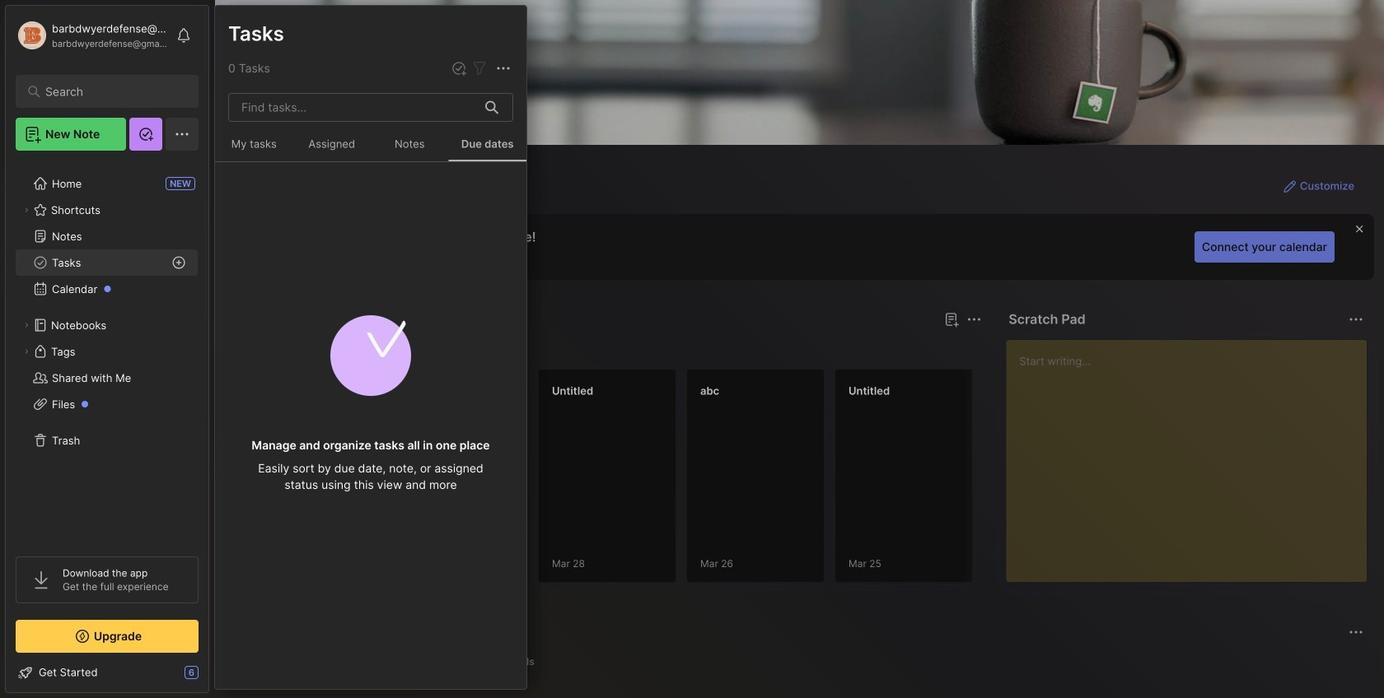 Task type: describe. For each thing, give the bounding box(es) containing it.
Search text field
[[45, 84, 177, 100]]

expand tags image
[[21, 347, 31, 357]]

main element
[[0, 0, 214, 699]]

Start writing… text field
[[1020, 340, 1366, 569]]

tree inside main element
[[6, 161, 208, 542]]

click to collapse image
[[208, 668, 220, 688]]

Find tasks… text field
[[232, 94, 475, 121]]

more actions and view options image
[[494, 59, 513, 78]]

filter tasks image
[[470, 59, 489, 78]]

Filter tasks field
[[470, 58, 489, 78]]

More actions and view options field
[[489, 58, 513, 78]]



Task type: vqa. For each thing, say whether or not it's contained in the screenshot.
2nd tab list from the top of the page
yes



Task type: locate. For each thing, give the bounding box(es) containing it.
0 vertical spatial tab list
[[245, 339, 979, 359]]

row group
[[241, 369, 1280, 593]]

tab
[[245, 339, 293, 359], [300, 339, 366, 359], [245, 653, 308, 672], [496, 653, 542, 672]]

Account field
[[16, 19, 168, 52]]

tree
[[6, 161, 208, 542]]

Help and Learning task checklist field
[[6, 660, 208, 686]]

tab list
[[245, 339, 979, 359], [245, 653, 1361, 672]]

2 tab list from the top
[[245, 653, 1361, 672]]

1 tab list from the top
[[245, 339, 979, 359]]

new task image
[[451, 60, 467, 77]]

1 vertical spatial tab list
[[245, 653, 1361, 672]]

None search field
[[45, 82, 177, 101]]

expand notebooks image
[[21, 321, 31, 330]]

none search field inside main element
[[45, 82, 177, 101]]



